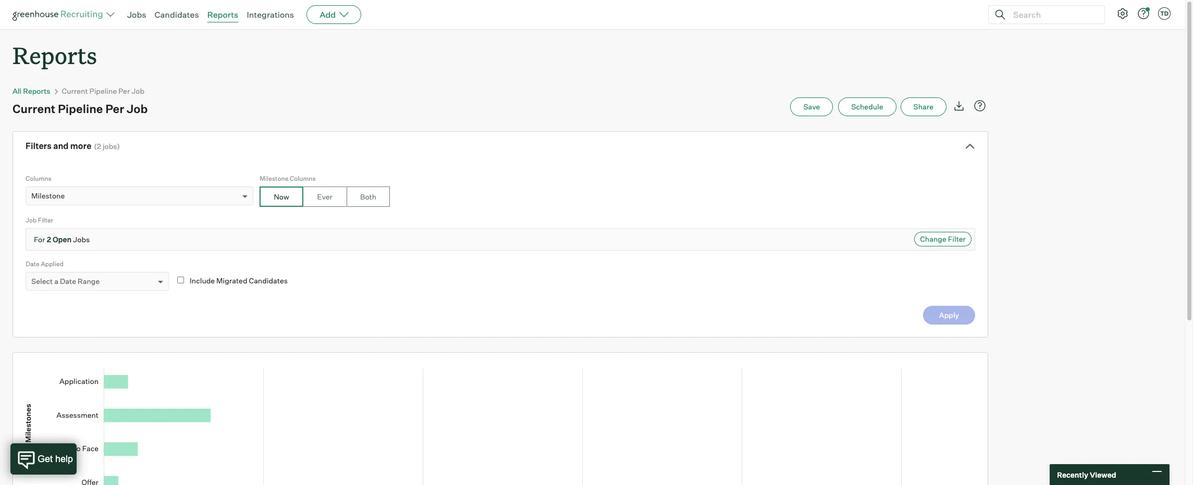 Task type: vqa. For each thing, say whether or not it's contained in the screenshot.
'Add'
yes



Task type: locate. For each thing, give the bounding box(es) containing it.
0 vertical spatial current pipeline per job
[[62, 87, 144, 96]]

a
[[54, 277, 58, 286]]

1 horizontal spatial jobs
[[127, 9, 146, 20]]

1 vertical spatial reports
[[13, 40, 97, 70]]

candidates right migrated
[[249, 276, 288, 285]]

jobs left candidates "link"
[[127, 9, 146, 20]]

milestone
[[260, 175, 289, 183], [31, 191, 65, 200]]

greenhouse recruiting image
[[13, 8, 106, 21]]

current
[[62, 87, 88, 96], [13, 102, 55, 116]]

candidates
[[155, 9, 199, 20], [249, 276, 288, 285]]

0 horizontal spatial current
[[13, 102, 55, 116]]

0 vertical spatial pipeline
[[89, 87, 117, 96]]

0 horizontal spatial milestone
[[31, 191, 65, 200]]

0 vertical spatial job
[[132, 87, 144, 96]]

1 horizontal spatial columns
[[290, 175, 316, 183]]

range
[[78, 277, 100, 286]]

ever
[[317, 193, 333, 201]]

1 horizontal spatial date
[[60, 277, 76, 286]]

job filter
[[26, 217, 53, 224]]

0 vertical spatial filter
[[38, 217, 53, 224]]

now option
[[260, 187, 303, 207]]

0 vertical spatial 2
[[97, 142, 101, 151]]

milestone option
[[31, 191, 65, 200]]

1 vertical spatial current
[[13, 102, 55, 116]]

current pipeline per job link
[[62, 87, 144, 96]]

0 vertical spatial milestone
[[260, 175, 289, 183]]

current down the all reports link
[[13, 102, 55, 116]]

candidates right jobs link
[[155, 9, 199, 20]]

date up select
[[26, 260, 39, 268]]

1 horizontal spatial 2
[[97, 142, 101, 151]]

download image
[[953, 100, 966, 112]]

1 horizontal spatial milestone
[[260, 175, 289, 183]]

0 vertical spatial jobs
[[127, 9, 146, 20]]

1 columns from the left
[[26, 175, 51, 183]]

None checkbox
[[177, 277, 184, 284]]

schedule button
[[839, 98, 897, 116]]

0 vertical spatial reports
[[207, 9, 239, 20]]

1 horizontal spatial current
[[62, 87, 88, 96]]

0 horizontal spatial candidates
[[155, 9, 199, 20]]

0 horizontal spatial columns
[[26, 175, 51, 183]]

1 vertical spatial filter
[[948, 235, 966, 244]]

pipeline
[[89, 87, 117, 96], [58, 102, 103, 116]]

2 vertical spatial job
[[26, 217, 37, 224]]

current right all reports
[[62, 87, 88, 96]]

columns up milestone option
[[26, 175, 51, 183]]

filter inside change filter button
[[948, 235, 966, 244]]

recently viewed
[[1058, 471, 1117, 480]]

milestone up now "option"
[[260, 175, 289, 183]]

per
[[119, 87, 130, 96], [105, 102, 124, 116]]

0 horizontal spatial filter
[[38, 217, 53, 224]]

reports down the greenhouse recruiting "image"
[[13, 40, 97, 70]]

reports right candidates "link"
[[207, 9, 239, 20]]

2 columns from the left
[[290, 175, 316, 183]]

2 left jobs
[[97, 142, 101, 151]]

filter
[[38, 217, 53, 224], [948, 235, 966, 244]]

and
[[53, 141, 69, 151]]

both
[[360, 193, 377, 201]]

1 vertical spatial date
[[60, 277, 76, 286]]

jobs link
[[127, 9, 146, 20]]

date right a
[[60, 277, 76, 286]]

jobs right open at left
[[73, 235, 90, 244]]

td button
[[1159, 7, 1171, 20]]

0 vertical spatial date
[[26, 260, 39, 268]]

add
[[320, 9, 336, 20]]

(
[[94, 142, 97, 151]]

filters
[[26, 141, 52, 151]]

configure image
[[1117, 7, 1130, 20]]

2 vertical spatial reports
[[23, 87, 50, 96]]

1 vertical spatial milestone
[[31, 191, 65, 200]]

1 vertical spatial 2
[[47, 235, 51, 244]]

date
[[26, 260, 39, 268], [60, 277, 76, 286]]

0 vertical spatial per
[[119, 87, 130, 96]]

1 horizontal spatial filter
[[948, 235, 966, 244]]

0 vertical spatial candidates
[[155, 9, 199, 20]]

2 right for
[[47, 235, 51, 244]]

date applied
[[26, 260, 64, 268]]

milestone for milestone
[[31, 191, 65, 200]]

save and schedule this report to revisit it! element
[[791, 98, 839, 116]]

0 horizontal spatial jobs
[[73, 235, 90, 244]]

now
[[274, 193, 289, 201]]

filter right change
[[948, 235, 966, 244]]

current pipeline per job
[[62, 87, 144, 96], [13, 102, 148, 116]]

reports right all
[[23, 87, 50, 96]]

milestone up job filter
[[31, 191, 65, 200]]

1 vertical spatial candidates
[[249, 276, 288, 285]]

2
[[97, 142, 101, 151], [47, 235, 51, 244]]

columns
[[26, 175, 51, 183], [290, 175, 316, 183]]

change
[[921, 235, 947, 244]]

select
[[31, 277, 53, 286]]

filter up for
[[38, 217, 53, 224]]

ever option
[[303, 187, 347, 207]]

filter for job filter
[[38, 217, 53, 224]]

columns up now "option"
[[290, 175, 316, 183]]

job
[[132, 87, 144, 96], [127, 102, 148, 116], [26, 217, 37, 224]]

reports
[[207, 9, 239, 20], [13, 40, 97, 70], [23, 87, 50, 96]]

all reports link
[[13, 87, 50, 96]]

jobs
[[127, 9, 146, 20], [73, 235, 90, 244]]

all reports
[[13, 87, 50, 96]]



Task type: describe. For each thing, give the bounding box(es) containing it.
reports link
[[207, 9, 239, 20]]

include
[[190, 276, 215, 285]]

td
[[1161, 10, 1169, 17]]

candidates link
[[155, 9, 199, 20]]

recently
[[1058, 471, 1089, 480]]

select a date range
[[31, 277, 100, 286]]

add button
[[307, 5, 361, 24]]

1 horizontal spatial candidates
[[249, 276, 288, 285]]

open
[[53, 235, 72, 244]]

faq image
[[974, 100, 987, 112]]

schedule
[[852, 102, 884, 111]]

integrations
[[247, 9, 294, 20]]

save
[[804, 102, 820, 111]]

all
[[13, 87, 22, 96]]

migrated
[[216, 276, 247, 285]]

viewed
[[1090, 471, 1117, 480]]

1 vertical spatial current pipeline per job
[[13, 102, 148, 116]]

0 horizontal spatial date
[[26, 260, 39, 268]]

save button
[[791, 98, 833, 116]]

applied
[[41, 260, 64, 268]]

2 inside filters and more ( 2 jobs )
[[97, 142, 101, 151]]

0 vertical spatial current
[[62, 87, 88, 96]]

td button
[[1157, 5, 1173, 22]]

1 vertical spatial job
[[127, 102, 148, 116]]

more
[[70, 141, 91, 151]]

filters and more ( 2 jobs )
[[26, 141, 120, 151]]

1 vertical spatial pipeline
[[58, 102, 103, 116]]

milestone columns
[[260, 175, 316, 183]]

for 2 open jobs
[[34, 235, 90, 244]]

change filter
[[921, 235, 966, 244]]

milestone for milestone columns
[[260, 175, 289, 183]]

include migrated candidates
[[190, 276, 288, 285]]

jobs
[[103, 142, 117, 151]]

for
[[34, 235, 45, 244]]

)
[[117, 142, 120, 151]]

change filter button
[[915, 232, 972, 247]]

both option
[[347, 187, 390, 207]]

1 vertical spatial per
[[105, 102, 124, 116]]

share
[[914, 102, 934, 111]]

1 vertical spatial jobs
[[73, 235, 90, 244]]

0 horizontal spatial 2
[[47, 235, 51, 244]]

filter for change filter
[[948, 235, 966, 244]]

share button
[[901, 98, 947, 116]]

Search text field
[[1011, 7, 1096, 22]]

integrations link
[[247, 9, 294, 20]]



